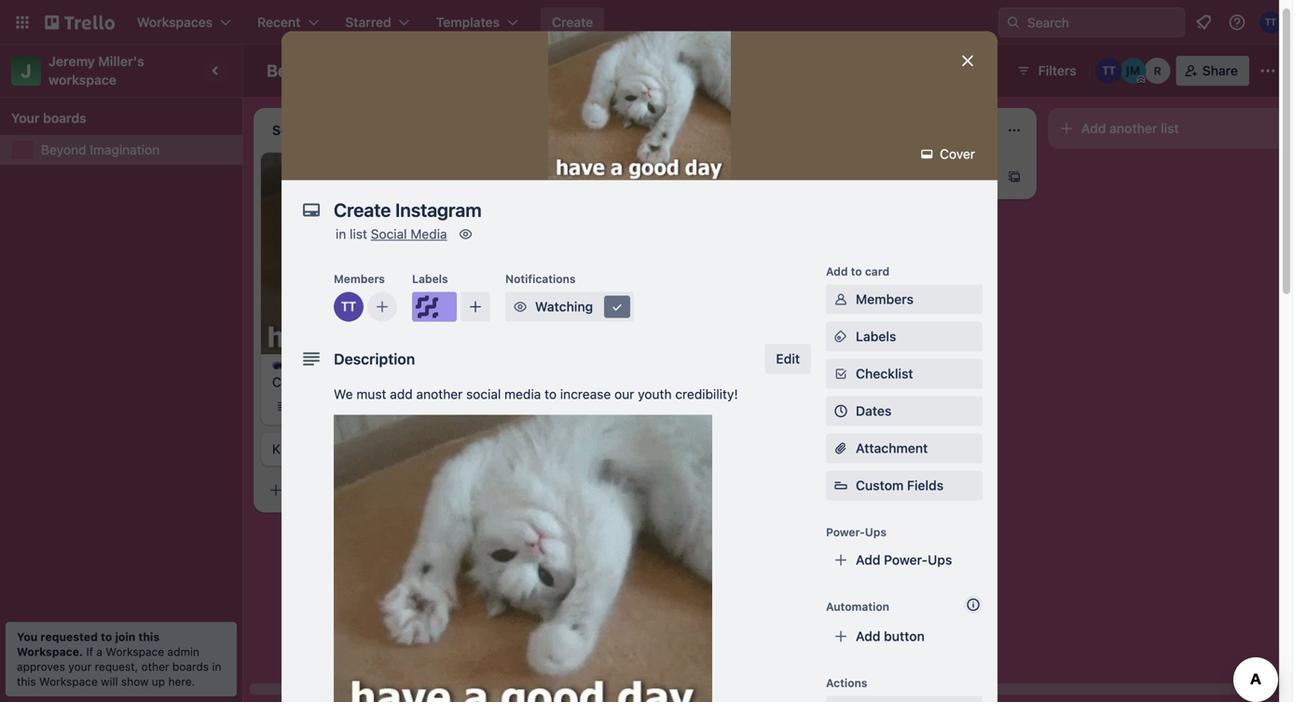 Task type: vqa. For each thing, say whether or not it's contained in the screenshot.
Add to card
yes



Task type: describe. For each thing, give the bounding box(es) containing it.
kickoff meeting link
[[272, 440, 489, 459]]

kickoff meeting
[[272, 442, 367, 457]]

description
[[334, 351, 415, 368]]

credibility!
[[675, 387, 738, 402]]

a for create from template… icon
[[319, 483, 326, 498]]

edit button
[[765, 344, 811, 374]]

actions
[[826, 677, 867, 690]]

add another list
[[1081, 121, 1179, 136]]

we must add another social media to increase our youth credibility!
[[334, 387, 738, 402]]

add power-ups
[[856, 553, 952, 568]]

1 vertical spatial another
[[416, 387, 463, 402]]

boards inside if a workspace admin approves your request, other boards in this workspace will show up here.
[[172, 661, 209, 674]]

a for create from template… image
[[848, 169, 856, 185]]

our
[[614, 387, 634, 402]]

members link
[[826, 285, 983, 315]]

1 horizontal spatial members
[[856, 292, 914, 307]]

social
[[371, 227, 407, 242]]

we
[[334, 387, 353, 402]]

1 vertical spatial card
[[865, 265, 890, 278]]

jeremy miller (jeremymiller198) image
[[1120, 58, 1146, 84]]

0 horizontal spatial workspace
[[39, 676, 98, 689]]

approves
[[17, 661, 65, 674]]

show
[[121, 676, 149, 689]]

r
[[1154, 64, 1161, 77]]

jeremy miller's workspace
[[48, 54, 148, 88]]

increase
[[560, 387, 611, 402]]

add to card
[[826, 265, 890, 278]]

cover
[[936, 146, 975, 162]]

checklist
[[856, 366, 913, 382]]

attachment button
[[826, 434, 983, 464]]

filters button
[[1010, 56, 1082, 86]]

power- inside the add power-ups link
[[884, 553, 928, 568]]

card for create from template… icon
[[330, 483, 357, 498]]

0 horizontal spatial labels
[[412, 273, 448, 286]]

rubyanndersson (rubyanndersson) image
[[1145, 58, 1171, 84]]

add a card button for create from template… icon
[[261, 476, 470, 506]]

add a card for create from template… image "add a card" "button"
[[820, 169, 887, 185]]

edit
[[776, 351, 800, 367]]

1 vertical spatial imagination
[[90, 142, 160, 158]]

create for create instagram
[[272, 375, 312, 390]]

1 vertical spatial ups
[[928, 553, 952, 568]]

create button
[[541, 7, 604, 37]]

beyond imagination link
[[41, 141, 231, 159]]

your
[[11, 110, 40, 126]]

your boards
[[11, 110, 86, 126]]

request,
[[95, 661, 138, 674]]

attachment
[[856, 441, 928, 456]]

search image
[[1006, 15, 1021, 30]]

1 vertical spatial terry turtle (terryturtle) image
[[1096, 58, 1122, 84]]

workspace.
[[17, 646, 83, 659]]

add
[[390, 387, 413, 402]]

terry turtle (terryturtle) image
[[334, 292, 364, 322]]

create instagram link
[[272, 373, 489, 392]]

0 horizontal spatial power-
[[826, 526, 865, 539]]

your
[[68, 661, 92, 674]]

j
[[21, 60, 31, 82]]

fields
[[907, 478, 944, 494]]

thinking
[[537, 173, 589, 188]]

join
[[115, 631, 135, 644]]

automation
[[826, 601, 889, 614]]

show menu image
[[1259, 62, 1277, 80]]

media
[[410, 227, 447, 242]]

Search field
[[1021, 8, 1184, 36]]

in list social media
[[336, 227, 447, 242]]

add button button
[[826, 622, 983, 652]]

add inside button
[[1081, 121, 1106, 136]]

checklist link
[[826, 359, 983, 389]]

you requested to join this workspace.
[[17, 631, 160, 659]]

custom fields button
[[826, 477, 983, 496]]

add button
[[856, 629, 925, 645]]

dates
[[856, 404, 892, 419]]

admin
[[167, 646, 199, 659]]

you
[[17, 631, 38, 644]]

share
[[1202, 63, 1238, 78]]

0 vertical spatial workspace
[[106, 646, 164, 659]]

dates button
[[826, 397, 983, 427]]

up
[[152, 676, 165, 689]]

add members to card image
[[375, 298, 390, 317]]

requested
[[40, 631, 98, 644]]

workspace
[[48, 72, 117, 88]]

social media link
[[371, 227, 447, 242]]

thoughts thinking
[[537, 161, 607, 188]]

thinking link
[[537, 172, 753, 190]]

notifications
[[505, 273, 576, 286]]



Task type: locate. For each thing, give the bounding box(es) containing it.
card for create from template… image
[[859, 169, 887, 185]]

0 vertical spatial in
[[336, 227, 346, 242]]

Board name text field
[[257, 56, 435, 86]]

0 horizontal spatial terry turtle (terryturtle) image
[[470, 396, 492, 418]]

terry turtle (terryturtle) image
[[1260, 11, 1282, 34], [1096, 58, 1122, 84], [470, 396, 492, 418]]

sm image inside members link
[[832, 290, 850, 309]]

0 vertical spatial create
[[552, 14, 593, 30]]

add power-ups link
[[826, 546, 983, 576]]

None text field
[[324, 193, 940, 227]]

1 horizontal spatial add a card
[[820, 169, 887, 185]]

another
[[1110, 121, 1157, 136], [416, 387, 463, 402]]

back to home image
[[45, 7, 115, 37]]

1 vertical spatial beyond imagination
[[41, 142, 160, 158]]

boards
[[43, 110, 86, 126], [172, 661, 209, 674]]

2 horizontal spatial terry turtle (terryturtle) image
[[1260, 11, 1282, 34]]

0 notifications image
[[1192, 11, 1215, 34]]

add inside "button"
[[856, 629, 880, 645]]

to up members link
[[851, 265, 862, 278]]

1 vertical spatial in
[[212, 661, 221, 674]]

1
[[358, 400, 363, 413]]

card
[[859, 169, 887, 185], [865, 265, 890, 278], [330, 483, 357, 498]]

0 vertical spatial boards
[[43, 110, 86, 126]]

0 vertical spatial another
[[1110, 121, 1157, 136]]

watching button
[[505, 292, 634, 322]]

this inside if a workspace admin approves your request, other boards in this workspace will show up here.
[[17, 676, 36, 689]]

1 horizontal spatial beyond
[[267, 61, 327, 81]]

0 horizontal spatial ups
[[865, 526, 887, 539]]

0 horizontal spatial beyond
[[41, 142, 86, 158]]

0 horizontal spatial boards
[[43, 110, 86, 126]]

in
[[336, 227, 346, 242], [212, 661, 221, 674]]

2 vertical spatial to
[[101, 631, 112, 644]]

your boards with 1 items element
[[11, 107, 222, 130]]

labels up checklist
[[856, 329, 896, 344]]

1 horizontal spatial in
[[336, 227, 346, 242]]

1 horizontal spatial labels
[[856, 329, 896, 344]]

0 vertical spatial beyond
[[267, 61, 327, 81]]

workspace down join
[[106, 646, 164, 659]]

1 vertical spatial a
[[319, 483, 326, 498]]

sm image inside cover link
[[918, 145, 936, 164]]

2 vertical spatial a
[[96, 646, 103, 659]]

1 horizontal spatial sm image
[[608, 298, 626, 317]]

add a card
[[820, 169, 887, 185], [291, 483, 357, 498]]

custom
[[856, 478, 904, 494]]

add a card button down kickoff meeting link
[[261, 476, 470, 506]]

1 horizontal spatial workspace
[[106, 646, 164, 659]]

card up members link
[[865, 265, 890, 278]]

boards right "your"
[[43, 110, 86, 126]]

beyond imagination inside beyond imagination text box
[[267, 61, 425, 81]]

add another list button
[[1048, 108, 1293, 149]]

ups
[[865, 526, 887, 539], [928, 553, 952, 568]]

sm image inside labels link
[[832, 328, 850, 346]]

2 vertical spatial card
[[330, 483, 357, 498]]

power- down power-ups
[[884, 553, 928, 568]]

sm image inside checklist link
[[832, 365, 850, 384]]

1 vertical spatial power-
[[884, 553, 928, 568]]

beyond inside text box
[[267, 61, 327, 81]]

open information menu image
[[1228, 13, 1246, 32]]

0 horizontal spatial a
[[96, 646, 103, 659]]

workspace
[[106, 646, 164, 659], [39, 676, 98, 689]]

color: purple, title: none image
[[412, 292, 457, 322]]

1 horizontal spatial another
[[1110, 121, 1157, 136]]

1 vertical spatial create
[[272, 375, 312, 390]]

r button
[[1145, 58, 1171, 84]]

sm image right watching
[[608, 298, 626, 317]]

cover link
[[912, 139, 986, 169]]

to
[[851, 265, 862, 278], [545, 387, 557, 402], [101, 631, 112, 644]]

1 horizontal spatial a
[[319, 483, 326, 498]]

1 horizontal spatial terry turtle (terryturtle) image
[[1096, 58, 1122, 84]]

add
[[1081, 121, 1106, 136], [820, 169, 845, 185], [826, 265, 848, 278], [291, 483, 316, 498], [856, 553, 880, 568], [856, 629, 880, 645]]

to right "media"
[[545, 387, 557, 402]]

0 vertical spatial to
[[851, 265, 862, 278]]

1 horizontal spatial list
[[1161, 121, 1179, 136]]

jeremy
[[48, 54, 95, 69]]

labels
[[412, 273, 448, 286], [856, 329, 896, 344]]

add a card for "add a card" "button" corresponding to create from template… icon
[[291, 483, 357, 498]]

here.
[[168, 676, 195, 689]]

1 vertical spatial members
[[856, 292, 914, 307]]

have\_a\_good\_day.gif image
[[334, 415, 712, 703]]

0 vertical spatial add a card button
[[791, 162, 999, 192]]

1 vertical spatial beyond
[[41, 142, 86, 158]]

board
[[537, 63, 574, 78]]

add a card button down cover
[[791, 162, 999, 192]]

ups up add power-ups
[[865, 526, 887, 539]]

list down r button
[[1161, 121, 1179, 136]]

0 horizontal spatial create
[[272, 375, 312, 390]]

card down meeting at left
[[330, 483, 357, 498]]

0 horizontal spatial sm image
[[511, 298, 530, 317]]

watching
[[535, 299, 593, 315]]

board link
[[506, 56, 585, 86]]

will
[[101, 676, 118, 689]]

1 horizontal spatial to
[[545, 387, 557, 402]]

create up board
[[552, 14, 593, 30]]

list
[[1161, 121, 1179, 136], [350, 227, 367, 242]]

1 vertical spatial add a card
[[291, 483, 357, 498]]

members down add to card
[[856, 292, 914, 307]]

another right add
[[416, 387, 463, 402]]

0 horizontal spatial beyond imagination
[[41, 142, 160, 158]]

0 vertical spatial card
[[859, 169, 887, 185]]

if
[[86, 646, 93, 659]]

list left social
[[350, 227, 367, 242]]

add a card button
[[791, 162, 999, 192], [261, 476, 470, 506]]

0 horizontal spatial members
[[334, 273, 385, 286]]

1 horizontal spatial boards
[[172, 661, 209, 674]]

card left cover link
[[859, 169, 887, 185]]

1 horizontal spatial power-
[[884, 553, 928, 568]]

automation image
[[977, 56, 1003, 82]]

a
[[848, 169, 856, 185], [319, 483, 326, 498], [96, 646, 103, 659]]

0 horizontal spatial in
[[212, 661, 221, 674]]

0 horizontal spatial this
[[17, 676, 36, 689]]

2 vertical spatial terry turtle (terryturtle) image
[[470, 396, 492, 418]]

another down jeremy miller (jeremymiller198) icon
[[1110, 121, 1157, 136]]

1 horizontal spatial ups
[[928, 553, 952, 568]]

sm image for members
[[832, 290, 850, 309]]

thoughts
[[556, 161, 607, 174]]

add a card button for create from template… image
[[791, 162, 999, 192]]

terry turtle (terryturtle) image left "r"
[[1096, 58, 1122, 84]]

members
[[334, 273, 385, 286], [856, 292, 914, 307]]

create inside button
[[552, 14, 593, 30]]

1 horizontal spatial add a card button
[[791, 162, 999, 192]]

workspace down your at the left bottom of the page
[[39, 676, 98, 689]]

in left social
[[336, 227, 346, 242]]

0 horizontal spatial add a card
[[291, 483, 357, 498]]

in inside if a workspace admin approves your request, other boards in this workspace will show up here.
[[212, 661, 221, 674]]

create for create
[[552, 14, 593, 30]]

meeting
[[318, 442, 367, 457]]

2 horizontal spatial to
[[851, 265, 862, 278]]

another inside button
[[1110, 121, 1157, 136]]

media
[[504, 387, 541, 402]]

0 vertical spatial add a card
[[820, 169, 887, 185]]

1 horizontal spatial this
[[138, 631, 160, 644]]

0 horizontal spatial imagination
[[90, 142, 160, 158]]

must
[[356, 387, 386, 402]]

instagram
[[316, 375, 376, 390]]

0 horizontal spatial list
[[350, 227, 367, 242]]

if a workspace admin approves your request, other boards in this workspace will show up here.
[[17, 646, 221, 689]]

1 vertical spatial boards
[[172, 661, 209, 674]]

sm image
[[918, 145, 936, 164], [456, 225, 475, 244], [832, 290, 850, 309], [832, 328, 850, 346], [832, 365, 850, 384]]

social
[[466, 387, 501, 402]]

button
[[884, 629, 925, 645]]

2 horizontal spatial a
[[848, 169, 856, 185]]

this right join
[[138, 631, 160, 644]]

members up terry turtle (terryturtle) image at top left
[[334, 273, 385, 286]]

sm image for checklist
[[832, 365, 850, 384]]

power- down custom
[[826, 526, 865, 539]]

create down color: purple, title: none image
[[272, 375, 312, 390]]

0 vertical spatial members
[[334, 273, 385, 286]]

labels link
[[826, 322, 983, 352]]

1 vertical spatial list
[[350, 227, 367, 242]]

0 vertical spatial this
[[138, 631, 160, 644]]

custom fields
[[856, 478, 944, 494]]

list inside button
[[1161, 121, 1179, 136]]

imagination inside text box
[[331, 61, 425, 81]]

power ups image
[[951, 63, 966, 78]]

1 vertical spatial labels
[[856, 329, 896, 344]]

sm image for labels
[[832, 328, 850, 346]]

color: purple, title: none image
[[272, 362, 310, 370]]

miller's
[[98, 54, 144, 69]]

terry turtle (terryturtle) image right open information menu icon
[[1260, 11, 1282, 34]]

this down approves
[[17, 676, 36, 689]]

create instagram
[[272, 375, 376, 390]]

1 vertical spatial to
[[545, 387, 557, 402]]

beyond
[[267, 61, 327, 81], [41, 142, 86, 158]]

0 horizontal spatial to
[[101, 631, 112, 644]]

0 vertical spatial a
[[848, 169, 856, 185]]

sm image
[[511, 298, 530, 317], [608, 298, 626, 317]]

0 vertical spatial list
[[1161, 121, 1179, 136]]

this
[[138, 631, 160, 644], [17, 676, 36, 689]]

kickoff
[[272, 442, 314, 457]]

a inside if a workspace admin approves your request, other boards in this workspace will show up here.
[[96, 646, 103, 659]]

1 sm image from the left
[[511, 298, 530, 317]]

create from template… image
[[477, 483, 492, 498]]

0 vertical spatial labels
[[412, 273, 448, 286]]

other
[[141, 661, 169, 674]]

youth
[[638, 387, 672, 402]]

1 vertical spatial add a card button
[[261, 476, 470, 506]]

to inside you requested to join this workspace.
[[101, 631, 112, 644]]

color: bold red, title: "thoughts" element
[[537, 160, 607, 174]]

terry turtle (terryturtle) image left "media"
[[470, 396, 492, 418]]

beyond imagination inside beyond imagination link
[[41, 142, 160, 158]]

0 vertical spatial imagination
[[331, 61, 425, 81]]

to left join
[[101, 631, 112, 644]]

1 horizontal spatial beyond imagination
[[267, 61, 425, 81]]

filters
[[1038, 63, 1076, 78]]

create
[[552, 14, 593, 30], [272, 375, 312, 390]]

share button
[[1176, 56, 1249, 86]]

1 vertical spatial this
[[17, 676, 36, 689]]

0 horizontal spatial another
[[416, 387, 463, 402]]

0 vertical spatial terry turtle (terryturtle) image
[[1260, 11, 1282, 34]]

power-ups
[[826, 526, 887, 539]]

2 sm image from the left
[[608, 298, 626, 317]]

1 horizontal spatial imagination
[[331, 61, 425, 81]]

ups down fields
[[928, 553, 952, 568]]

0 horizontal spatial add a card button
[[261, 476, 470, 506]]

in right other
[[212, 661, 221, 674]]

0 vertical spatial power-
[[826, 526, 865, 539]]

create from template… image
[[1007, 170, 1022, 185]]

1 horizontal spatial create
[[552, 14, 593, 30]]

0 vertical spatial ups
[[865, 526, 887, 539]]

customize views image
[[594, 62, 613, 80]]

0 vertical spatial beyond imagination
[[267, 61, 425, 81]]

boards down admin
[[172, 661, 209, 674]]

1 vertical spatial workspace
[[39, 676, 98, 689]]

imagination
[[331, 61, 425, 81], [90, 142, 160, 158]]

sm image down notifications
[[511, 298, 530, 317]]

labels up color: purple, title: none icon
[[412, 273, 448, 286]]

primary element
[[0, 0, 1293, 45]]

this inside you requested to join this workspace.
[[138, 631, 160, 644]]



